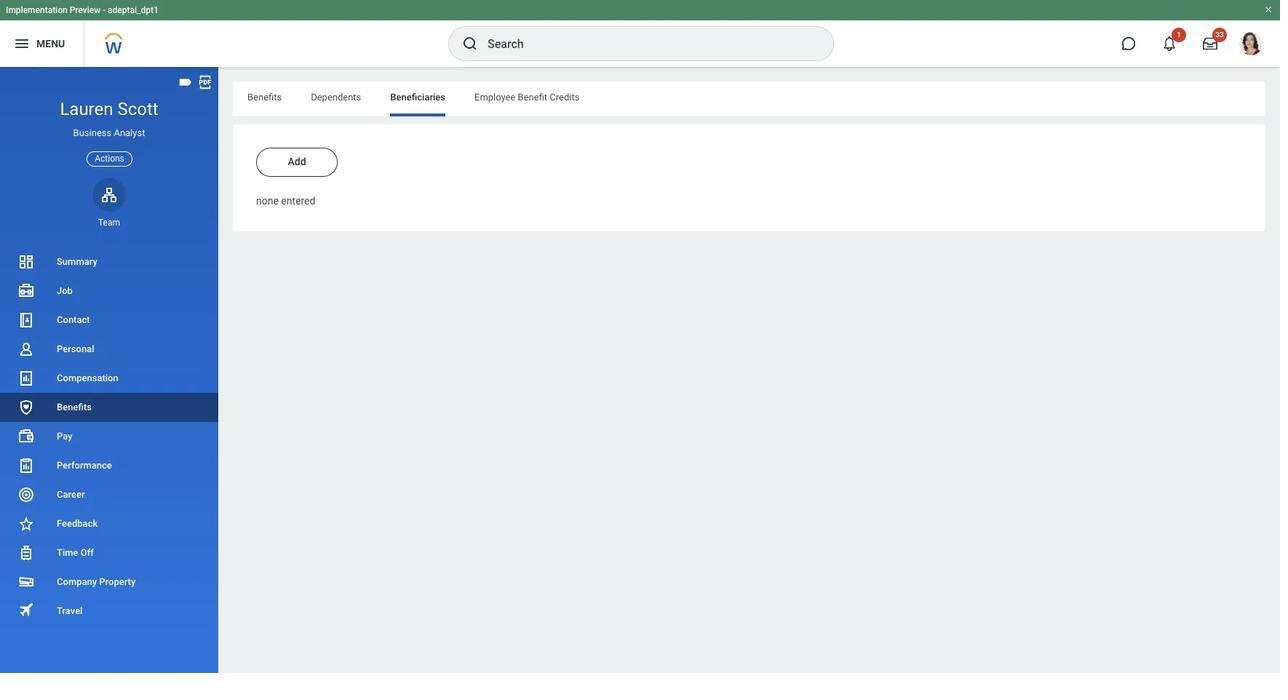 Task type: locate. For each thing, give the bounding box(es) containing it.
profile logan mcneil image
[[1240, 32, 1263, 58]]

team
[[98, 218, 120, 228]]

employee
[[475, 92, 516, 103]]

1 button
[[1154, 28, 1187, 60]]

navigation pane region
[[0, 67, 218, 674]]

contact image
[[17, 312, 35, 329]]

-
[[103, 5, 106, 15]]

0 vertical spatial benefits
[[248, 92, 282, 103]]

personal image
[[17, 341, 35, 358]]

company
[[57, 577, 97, 588]]

summary
[[57, 256, 97, 267]]

dependents
[[311, 92, 361, 103]]

implementation preview -   adeptai_dpt1
[[6, 5, 159, 15]]

view team image
[[100, 186, 118, 204]]

notifications large image
[[1163, 36, 1177, 51]]

none
[[256, 195, 279, 207]]

company property image
[[17, 574, 35, 591]]

lauren scott
[[60, 99, 158, 119]]

career link
[[0, 481, 218, 510]]

travel
[[57, 606, 83, 617]]

time off image
[[17, 545, 35, 562]]

list
[[0, 248, 218, 626]]

time
[[57, 548, 78, 558]]

job link
[[0, 277, 218, 306]]

benefits
[[248, 92, 282, 103], [57, 402, 92, 413]]

company property link
[[0, 568, 218, 597]]

menu button
[[0, 20, 84, 67]]

0 horizontal spatial benefits
[[57, 402, 92, 413]]

benefits up pay
[[57, 402, 92, 413]]

1 horizontal spatial benefits
[[248, 92, 282, 103]]

career
[[57, 489, 85, 500]]

feedback image
[[17, 516, 35, 533]]

travel link
[[0, 597, 218, 626]]

scott
[[118, 99, 158, 119]]

inbox large image
[[1204, 36, 1218, 51]]

1 vertical spatial benefits
[[57, 402, 92, 413]]

performance link
[[0, 451, 218, 481]]

business analyst
[[73, 128, 145, 138]]

feedback
[[57, 518, 98, 529]]

summary image
[[17, 253, 35, 271]]

pay
[[57, 431, 72, 442]]

contact link
[[0, 306, 218, 335]]

employee benefit credits
[[475, 92, 580, 103]]

adeptai_dpt1
[[108, 5, 159, 15]]

pay link
[[0, 422, 218, 451]]

tab list
[[233, 82, 1266, 117]]

none entered
[[256, 195, 316, 207]]

benefits link
[[0, 393, 218, 422]]

performance image
[[17, 457, 35, 475]]

company property
[[57, 577, 136, 588]]

time off
[[57, 548, 94, 558]]

benefits inside navigation pane region
[[57, 402, 92, 413]]

time off link
[[0, 539, 218, 568]]

benefits left dependents
[[248, 92, 282, 103]]

preview
[[70, 5, 101, 15]]

credits
[[550, 92, 580, 103]]

team link
[[92, 178, 126, 229]]

Search Workday  search field
[[488, 28, 804, 60]]

personal link
[[0, 335, 218, 364]]

implementation
[[6, 5, 67, 15]]

team lauren scott element
[[92, 217, 126, 229]]

benefit
[[518, 92, 548, 103]]

list containing summary
[[0, 248, 218, 626]]

menu banner
[[0, 0, 1281, 67]]

33
[[1216, 31, 1225, 39]]

benefits inside tab list
[[248, 92, 282, 103]]

1
[[1177, 31, 1182, 39]]



Task type: vqa. For each thing, say whether or not it's contained in the screenshot.
the leftmost Benefits
yes



Task type: describe. For each thing, give the bounding box(es) containing it.
personal
[[57, 344, 94, 355]]

search image
[[462, 35, 479, 52]]

compensation image
[[17, 370, 35, 387]]

compensation
[[57, 373, 119, 384]]

lauren
[[60, 99, 113, 119]]

close environment banner image
[[1265, 5, 1274, 14]]

entered
[[281, 195, 316, 207]]

feedback link
[[0, 510, 218, 539]]

add button
[[256, 148, 338, 177]]

contact
[[57, 315, 90, 325]]

actions
[[95, 153, 124, 164]]

tag image
[[178, 74, 194, 90]]

business
[[73, 128, 112, 138]]

pay image
[[17, 428, 35, 446]]

view printable version (pdf) image
[[197, 74, 213, 90]]

actions button
[[87, 151, 132, 167]]

job
[[57, 285, 73, 296]]

justify image
[[13, 35, 31, 52]]

menu
[[36, 38, 65, 49]]

performance
[[57, 460, 112, 471]]

compensation link
[[0, 364, 218, 393]]

beneficiaries
[[391, 92, 446, 103]]

tab list containing benefits
[[233, 82, 1266, 117]]

analyst
[[114, 128, 145, 138]]

33 button
[[1195, 28, 1228, 60]]

add
[[288, 156, 306, 167]]

summary link
[[0, 248, 218, 277]]

career image
[[17, 486, 35, 504]]

job image
[[17, 283, 35, 300]]

travel image
[[17, 602, 35, 619]]

off
[[81, 548, 94, 558]]

property
[[99, 577, 136, 588]]

benefits image
[[17, 399, 35, 416]]



